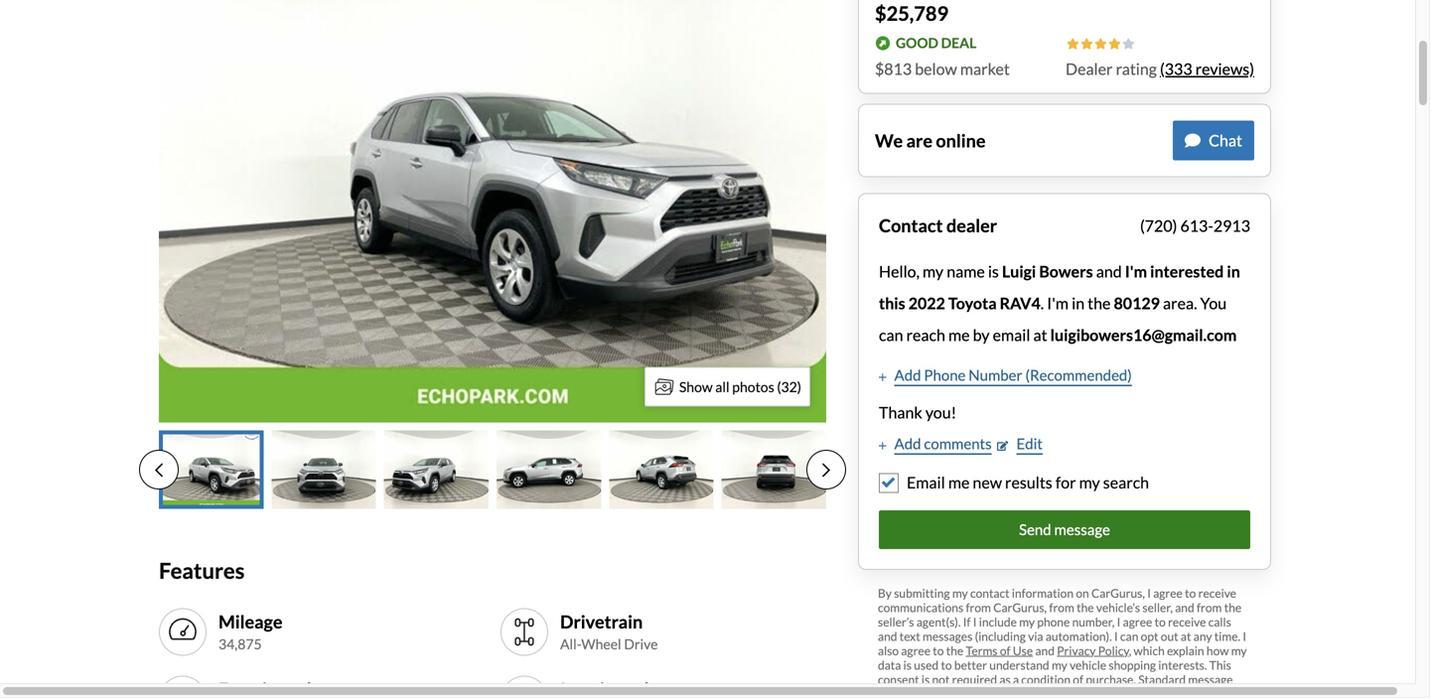 Task type: describe. For each thing, give the bounding box(es) containing it.
drivetrain image
[[509, 617, 541, 648]]

mileage image
[[167, 617, 199, 648]]

0 vertical spatial receive
[[1199, 586, 1237, 600]]

view vehicle photo 6 image
[[722, 431, 827, 509]]

are
[[907, 130, 933, 152]]

new
[[973, 473, 1003, 492]]

deal
[[942, 34, 977, 51]]

you!
[[926, 403, 957, 422]]

3 from from the left
[[1197, 600, 1223, 615]]

for
[[1056, 473, 1077, 492]]

wheel
[[582, 636, 622, 653]]

used
[[914, 658, 939, 673]]

(recommended)
[[1026, 366, 1133, 384]]

below
[[915, 59, 958, 79]]

i'm inside i'm interested in this
[[1126, 262, 1148, 281]]

add phone number (recommended) button
[[879, 364, 1133, 387]]

you
[[1201, 294, 1227, 313]]

by
[[973, 325, 990, 345]]

features
[[159, 558, 245, 584]]

all
[[716, 379, 730, 396]]

may
[[954, 687, 976, 699]]

message inside button
[[1055, 521, 1111, 539]]

submitting
[[895, 586, 951, 600]]

online
[[937, 130, 986, 152]]

vehicle's
[[1097, 600, 1141, 615]]

1 vertical spatial i'm
[[1048, 294, 1069, 313]]

explain
[[1168, 644, 1205, 658]]

results
[[1006, 473, 1053, 492]]

, which explain how my data is used to better understand my vehicle shopping interests. this consent is not required as a condition of purchase. standard message and data rates may apply.
[[878, 644, 1248, 699]]

$25,789
[[875, 1, 949, 25]]

name
[[947, 262, 986, 281]]

$813 below market
[[875, 59, 1010, 79]]

standard
[[1139, 673, 1187, 687]]

how
[[1207, 644, 1230, 658]]

80129
[[1114, 294, 1161, 313]]

2 horizontal spatial is
[[989, 262, 1000, 281]]

613-
[[1181, 216, 1214, 236]]

$813
[[875, 59, 912, 79]]

2 me from the top
[[949, 473, 970, 492]]

,
[[1130, 644, 1132, 658]]

interested
[[1151, 262, 1225, 281]]

(333
[[1161, 59, 1193, 79]]

seller,
[[1143, 600, 1173, 615]]

2022 toyota rav4 . i'm in the 80129
[[909, 294, 1161, 313]]

better
[[955, 658, 988, 673]]

rates
[[926, 687, 952, 699]]

bowers
[[1040, 262, 1094, 281]]

0 horizontal spatial in
[[1072, 294, 1085, 313]]

via
[[1029, 629, 1044, 644]]

the up automation).
[[1077, 600, 1095, 615]]

drive
[[624, 636, 658, 653]]

plus image for add phone number (recommended)
[[879, 372, 887, 382]]

condition
[[1022, 673, 1071, 687]]

automation).
[[1046, 629, 1113, 644]]

add comments button
[[879, 433, 992, 455]]

mileage 34,875
[[219, 611, 283, 653]]

toyota
[[949, 294, 997, 313]]

seller's
[[878, 615, 915, 629]]

to down agent(s).
[[933, 644, 944, 658]]

2 from from the left
[[1050, 600, 1075, 615]]

by
[[878, 586, 892, 600]]

i right time.
[[1243, 629, 1247, 644]]

terms
[[966, 644, 998, 658]]

market
[[961, 59, 1010, 79]]

view vehicle photo 2 image
[[272, 431, 376, 509]]

contact dealer
[[879, 215, 998, 237]]

1 horizontal spatial is
[[922, 673, 930, 687]]

email
[[993, 325, 1031, 345]]

i right vehicle's
[[1148, 586, 1152, 600]]

all-
[[560, 636, 582, 653]]

phone
[[925, 366, 966, 384]]

2 horizontal spatial agree
[[1154, 586, 1183, 600]]

as
[[1000, 673, 1011, 687]]

1 vertical spatial data
[[900, 687, 923, 699]]

area.
[[1164, 294, 1198, 313]]

agent(s).
[[917, 615, 961, 629]]

search
[[1104, 473, 1150, 492]]

edit
[[1017, 435, 1043, 453]]

hello,
[[879, 262, 920, 281]]

to up 'which'
[[1155, 615, 1166, 629]]

reviews)
[[1196, 59, 1255, 79]]

can inside the area. you can reach me by email at
[[879, 325, 904, 345]]

rating
[[1117, 59, 1158, 79]]

at inside by submitting my contact information on cargurus, i agree to receive communications from cargurus, from the vehicle's seller, and from the seller's agent(s). if i include my phone number, i agree to receive calls and text messages (including via automation). i can opt out at any time. i also agree to the
[[1181, 629, 1192, 644]]

drivetrain
[[560, 611, 643, 633]]

34,875
[[219, 636, 262, 653]]

0 vertical spatial of
[[1001, 644, 1011, 658]]

this
[[1210, 658, 1232, 673]]

to right seller,
[[1186, 586, 1197, 600]]

luigi
[[1003, 262, 1037, 281]]

my left phone
[[1020, 615, 1035, 629]]

use
[[1013, 644, 1034, 658]]

privacy policy link
[[1058, 644, 1130, 658]]

view vehicle photo 5 image
[[609, 431, 714, 509]]

policy
[[1099, 644, 1130, 658]]

plus image for add comments
[[879, 441, 887, 451]]

0 horizontal spatial is
[[904, 658, 912, 673]]

and inside , which explain how my data is used to better understand my vehicle shopping interests. this consent is not required as a condition of purchase. standard message and data rates may apply.
[[878, 687, 898, 699]]

2913
[[1214, 216, 1251, 236]]

dealer
[[1066, 59, 1113, 79]]

comments
[[925, 435, 992, 453]]

edit image
[[998, 441, 1009, 451]]

we are online
[[875, 130, 986, 152]]

reach
[[907, 325, 946, 345]]

contact
[[971, 586, 1010, 600]]

my up 2022
[[923, 262, 944, 281]]

i right the number,
[[1118, 615, 1121, 629]]

terms of use link
[[966, 644, 1034, 658]]

vehicle full photo image
[[159, 0, 827, 423]]

by submitting my contact information on cargurus, i agree to receive communications from cargurus, from the vehicle's seller, and from the seller's agent(s). if i include my phone number, i agree to receive calls and text messages (including via automation). i can opt out at any time. i also agree to the
[[878, 586, 1247, 658]]

number
[[969, 366, 1023, 384]]

thank
[[879, 403, 923, 422]]



Task type: locate. For each thing, give the bounding box(es) containing it.
1 vertical spatial can
[[1121, 629, 1139, 644]]

0 horizontal spatial i'm
[[1048, 294, 1069, 313]]

shopping
[[1109, 658, 1157, 673]]

1 vertical spatial me
[[949, 473, 970, 492]]

(including
[[975, 629, 1026, 644]]

at
[[1034, 325, 1048, 345], [1181, 629, 1192, 644]]

can down this
[[879, 325, 904, 345]]

the left the terms
[[947, 644, 964, 658]]

1 horizontal spatial in
[[1228, 262, 1241, 281]]

i left ,
[[1115, 629, 1119, 644]]

0 horizontal spatial agree
[[902, 644, 931, 658]]

can left opt
[[1121, 629, 1139, 644]]

1 vertical spatial of
[[1074, 673, 1084, 687]]

0 vertical spatial data
[[878, 658, 902, 673]]

2 plus image from the top
[[879, 441, 887, 451]]

message down how
[[1189, 673, 1234, 687]]

message inside , which explain how my data is used to better understand my vehicle shopping interests. this consent is not required as a condition of purchase. standard message and data rates may apply.
[[1189, 673, 1234, 687]]

interests.
[[1159, 658, 1208, 673]]

me left by
[[949, 325, 970, 345]]

of left use
[[1001, 644, 1011, 658]]

0 vertical spatial i'm
[[1126, 262, 1148, 281]]

0 horizontal spatial can
[[879, 325, 904, 345]]

email me new results for my search
[[907, 473, 1150, 492]]

1 vertical spatial message
[[1189, 673, 1234, 687]]

0 horizontal spatial of
[[1001, 644, 1011, 658]]

is
[[989, 262, 1000, 281], [904, 658, 912, 673], [922, 673, 930, 687]]

of down privacy
[[1074, 673, 1084, 687]]

and up 80129
[[1097, 262, 1123, 281]]

luigibowers16@gmail.com
[[1051, 325, 1238, 345]]

if
[[964, 615, 971, 629]]

and right use
[[1036, 644, 1055, 658]]

of inside , which explain how my data is used to better understand my vehicle shopping interests. this consent is not required as a condition of purchase. standard message and data rates may apply.
[[1074, 673, 1084, 687]]

my up if
[[953, 586, 969, 600]]

2022
[[909, 294, 946, 313]]

1 add from the top
[[895, 366, 922, 384]]

edit button
[[998, 433, 1043, 455]]

email
[[907, 473, 946, 492]]

1 vertical spatial receive
[[1169, 615, 1207, 629]]

2 vertical spatial agree
[[902, 644, 931, 658]]

in down 2913 at the right top
[[1228, 262, 1241, 281]]

at right email
[[1034, 325, 1048, 345]]

mileage
[[219, 611, 283, 633]]

my right for
[[1080, 473, 1101, 492]]

and left text
[[878, 629, 898, 644]]

data left rates
[[900, 687, 923, 699]]

show all photos (32)
[[680, 379, 802, 396]]

(720) 613-2913
[[1141, 216, 1251, 236]]

1 vertical spatial agree
[[1124, 615, 1153, 629]]

plus image inside add comments button
[[879, 441, 887, 451]]

is left luigi
[[989, 262, 1000, 281]]

me inside the area. you can reach me by email at
[[949, 325, 970, 345]]

i'm up 80129
[[1126, 262, 1148, 281]]

1 horizontal spatial of
[[1074, 673, 1084, 687]]

which
[[1134, 644, 1165, 658]]

0 vertical spatial add
[[895, 366, 922, 384]]

1 vertical spatial in
[[1072, 294, 1085, 313]]

time.
[[1215, 629, 1241, 644]]

messages
[[923, 629, 973, 644]]

1 horizontal spatial message
[[1189, 673, 1234, 687]]

1 vertical spatial at
[[1181, 629, 1192, 644]]

the up time.
[[1225, 600, 1242, 615]]

in
[[1228, 262, 1241, 281], [1072, 294, 1085, 313]]

text
[[900, 629, 921, 644]]

chat
[[1209, 131, 1243, 150]]

1 vertical spatial add
[[895, 435, 922, 453]]

1 horizontal spatial can
[[1121, 629, 1139, 644]]

any
[[1194, 629, 1213, 644]]

add for add comments
[[895, 435, 922, 453]]

calls
[[1209, 615, 1232, 629]]

comment image
[[1186, 133, 1201, 149]]

information
[[1013, 586, 1074, 600]]

purchase.
[[1086, 673, 1137, 687]]

also
[[878, 644, 899, 658]]

my left vehicle at the right of page
[[1052, 658, 1068, 673]]

prev page image
[[155, 462, 163, 478]]

at inside the area. you can reach me by email at
[[1034, 325, 1048, 345]]

plus image up "thank"
[[879, 372, 887, 382]]

message right send on the bottom
[[1055, 521, 1111, 539]]

required
[[953, 673, 998, 687]]

0 vertical spatial at
[[1034, 325, 1048, 345]]

data down text
[[878, 658, 902, 673]]

plus image inside add phone number (recommended) button
[[879, 372, 887, 382]]

view vehicle photo 4 image
[[497, 431, 602, 509]]

add inside button
[[895, 366, 922, 384]]

good deal
[[896, 34, 977, 51]]

in inside i'm interested in this
[[1228, 262, 1241, 281]]

add left the phone
[[895, 366, 922, 384]]

the
[[1088, 294, 1111, 313], [1077, 600, 1095, 615], [1225, 600, 1242, 615], [947, 644, 964, 658]]

add for add phone number (recommended)
[[895, 366, 922, 384]]

(333 reviews) button
[[1161, 57, 1255, 81]]

opt
[[1141, 629, 1159, 644]]

1 from from the left
[[966, 600, 992, 615]]

0 vertical spatial agree
[[1154, 586, 1183, 600]]

send
[[1020, 521, 1052, 539]]

receive up explain
[[1169, 615, 1207, 629]]

agree up out
[[1154, 586, 1183, 600]]

and right seller,
[[1176, 600, 1195, 615]]

1 horizontal spatial at
[[1181, 629, 1192, 644]]

agree right also
[[902, 644, 931, 658]]

i right if
[[974, 615, 977, 629]]

add inside button
[[895, 435, 922, 453]]

from up the (including
[[966, 600, 992, 615]]

my right how
[[1232, 644, 1248, 658]]

(720)
[[1141, 216, 1178, 236]]

message
[[1055, 521, 1111, 539], [1189, 673, 1234, 687]]

at right out
[[1181, 629, 1192, 644]]

is left used
[[904, 658, 912, 673]]

can
[[879, 325, 904, 345], [1121, 629, 1139, 644]]

we
[[875, 130, 903, 152]]

cargurus, right on
[[1092, 586, 1146, 600]]

1 horizontal spatial i'm
[[1126, 262, 1148, 281]]

tab list
[[139, 431, 847, 509]]

in down bowers at the top of the page
[[1072, 294, 1085, 313]]

1 vertical spatial plus image
[[879, 441, 887, 451]]

0 horizontal spatial from
[[966, 600, 992, 615]]

view vehicle photo 3 image
[[384, 431, 489, 509]]

0 vertical spatial in
[[1228, 262, 1241, 281]]

can inside by submitting my contact information on cargurus, i agree to receive communications from cargurus, from the vehicle's seller, and from the seller's agent(s). if i include my phone number, i agree to receive calls and text messages (including via automation). i can opt out at any time. i also agree to the
[[1121, 629, 1139, 644]]

from up any
[[1197, 600, 1223, 615]]

vehicle
[[1070, 658, 1107, 673]]

2 add from the top
[[895, 435, 922, 453]]

and down also
[[878, 687, 898, 699]]

my
[[923, 262, 944, 281], [1080, 473, 1101, 492], [953, 586, 969, 600], [1020, 615, 1035, 629], [1232, 644, 1248, 658], [1052, 658, 1068, 673]]

number,
[[1073, 615, 1115, 629]]

receive up calls in the right of the page
[[1199, 586, 1237, 600]]

dealer
[[947, 215, 998, 237]]

and
[[1097, 262, 1123, 281], [1176, 600, 1195, 615], [878, 629, 898, 644], [1036, 644, 1055, 658], [878, 687, 898, 699]]

me left the new
[[949, 473, 970, 492]]

0 horizontal spatial at
[[1034, 325, 1048, 345]]

not
[[933, 673, 950, 687]]

consent
[[878, 673, 920, 687]]

0 vertical spatial message
[[1055, 521, 1111, 539]]

phone
[[1038, 615, 1070, 629]]

out
[[1161, 629, 1179, 644]]

is left not
[[922, 673, 930, 687]]

to inside , which explain how my data is used to better understand my vehicle shopping interests. this consent is not required as a condition of purchase. standard message and data rates may apply.
[[942, 658, 953, 673]]

terms of use and privacy policy
[[966, 644, 1130, 658]]

1 horizontal spatial from
[[1050, 600, 1075, 615]]

photos
[[733, 379, 775, 396]]

0 horizontal spatial cargurus,
[[994, 600, 1047, 615]]

1 horizontal spatial cargurus,
[[1092, 586, 1146, 600]]

2 horizontal spatial from
[[1197, 600, 1223, 615]]

dealer rating (333 reviews)
[[1066, 59, 1255, 79]]

0 vertical spatial plus image
[[879, 372, 887, 382]]

on
[[1077, 586, 1090, 600]]

1 plus image from the top
[[879, 372, 887, 382]]

i'm right .
[[1048, 294, 1069, 313]]

understand
[[990, 658, 1050, 673]]

0 horizontal spatial message
[[1055, 521, 1111, 539]]

1 me from the top
[[949, 325, 970, 345]]

receive
[[1199, 586, 1237, 600], [1169, 615, 1207, 629]]

from left on
[[1050, 600, 1075, 615]]

the left 80129
[[1088, 294, 1111, 313]]

agree up ,
[[1124, 615, 1153, 629]]

0 vertical spatial can
[[879, 325, 904, 345]]

communications
[[878, 600, 964, 615]]

good
[[896, 34, 939, 51]]

show all photos (32) link
[[645, 367, 811, 407]]

agree
[[1154, 586, 1183, 600], [1124, 615, 1153, 629], [902, 644, 931, 658]]

this
[[879, 294, 906, 313]]

to right used
[[942, 658, 953, 673]]

0 vertical spatial me
[[949, 325, 970, 345]]

cargurus, up the via
[[994, 600, 1047, 615]]

a
[[1014, 673, 1020, 687]]

plus image
[[879, 372, 887, 382], [879, 441, 887, 451]]

view vehicle photo 1 image
[[159, 431, 264, 509]]

1 horizontal spatial agree
[[1124, 615, 1153, 629]]

of
[[1001, 644, 1011, 658], [1074, 673, 1084, 687]]

thank you!
[[879, 403, 957, 422]]

next page image
[[823, 462, 831, 478]]

add down "thank"
[[895, 435, 922, 453]]

show
[[680, 379, 713, 396]]

send message
[[1020, 521, 1111, 539]]

plus image down "thank"
[[879, 441, 887, 451]]



Task type: vqa. For each thing, say whether or not it's contained in the screenshot.
the right $0/mo.*
no



